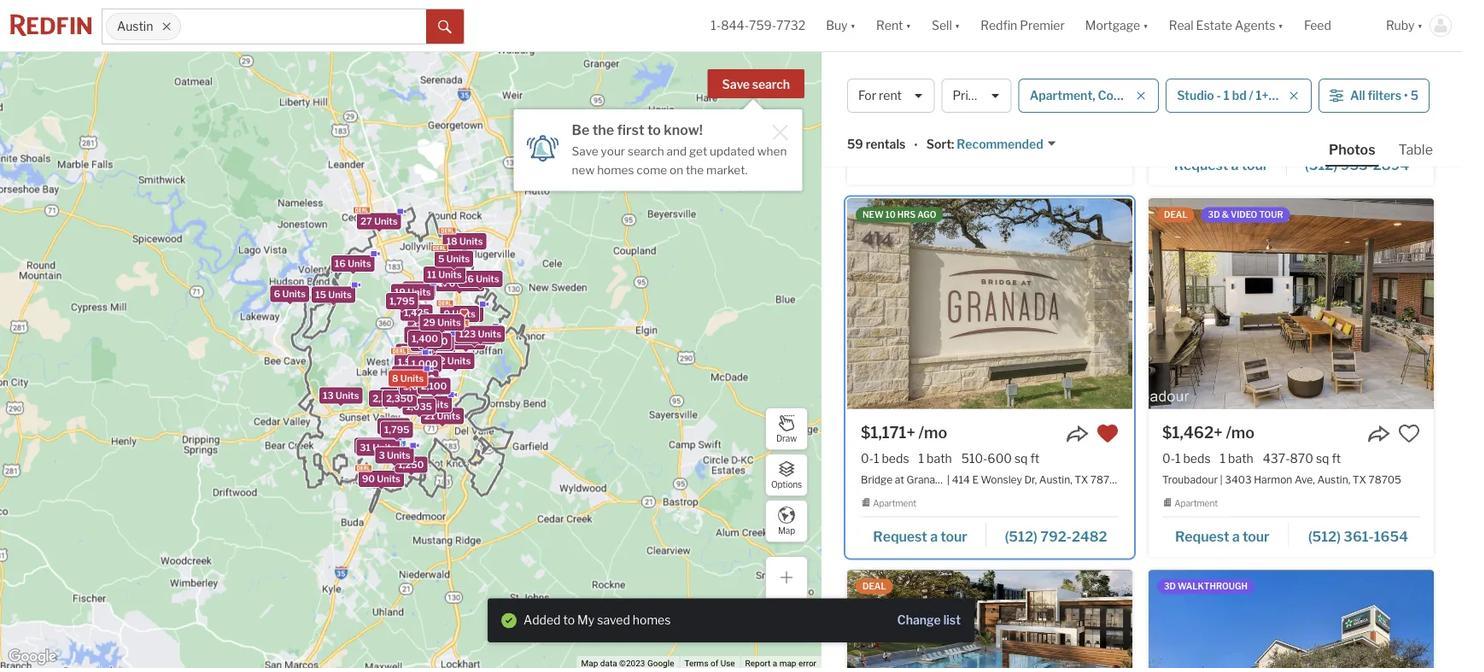 Task type: locate. For each thing, give the bounding box(es) containing it.
request for $1,462+
[[1176, 528, 1230, 545]]

0 vertical spatial 15 units
[[315, 289, 352, 300]]

16 units down 27
[[335, 258, 371, 269]]

7732
[[777, 18, 806, 33]]

bath up 3403
[[1229, 452, 1254, 466]]

list
[[944, 613, 961, 628]]

59 rentals •
[[848, 137, 918, 153]]

buy ▾
[[826, 18, 856, 33]]

• right filters
[[1405, 88, 1409, 103]]

• for rentals
[[914, 138, 918, 153]]

favorite button checkbox
[[1399, 51, 1421, 73]]

favorite button image down ruby ▾
[[1399, 51, 1421, 73]]

▾ right buy
[[851, 18, 856, 33]]

/mo right "$1,171+"
[[919, 423, 948, 442]]

1 horizontal spatial 3d
[[1209, 210, 1221, 220]]

2 horizontal spatial 15
[[414, 337, 425, 348]]

favorite button image up "78753"
[[1097, 422, 1119, 445]]

1 0-1 beds from the left
[[861, 452, 910, 466]]

sq
[[1298, 80, 1311, 95], [1015, 452, 1028, 466], [1316, 452, 1330, 466]]

0-1 beds for $1,462+ /mo
[[1163, 452, 1211, 466]]

request down at
[[873, 528, 928, 545]]

change list
[[898, 613, 961, 628]]

1 vertical spatial 5
[[438, 253, 445, 264]]

request a tour up walkthrough
[[1176, 528, 1270, 545]]

0 vertical spatial 16
[[335, 258, 346, 269]]

added
[[524, 613, 561, 628]]

a for $1,518+
[[1232, 157, 1239, 173]]

0 vertical spatial 1,795
[[390, 296, 415, 307]]

1 vertical spatial 6 units
[[406, 388, 438, 399]]

0 vertical spatial search
[[752, 77, 790, 92]]

• inside all filters • 5 button
[[1405, 88, 1409, 103]]

1 horizontal spatial apartment
[[1175, 498, 1218, 508]]

0 horizontal spatial •
[[914, 138, 918, 153]]

1 horizontal spatial 16
[[414, 322, 425, 333]]

2 favorite button checkbox from the left
[[1399, 422, 1421, 445]]

1 horizontal spatial 5
[[1411, 88, 1419, 103]]

save
[[722, 77, 750, 92], [572, 144, 599, 158]]

dr,
[[1025, 474, 1037, 486]]

1 horizontal spatial the
[[686, 163, 704, 177]]

(512) 953-2894
[[1305, 157, 1410, 173]]

save for save your search and get updated when new homes come on the market.
[[572, 144, 599, 158]]

0 horizontal spatial 16
[[335, 258, 346, 269]]

save inside 'button'
[[722, 77, 750, 92]]

0 vertical spatial austin
[[117, 19, 153, 34]]

ft up 'dr,'
[[1031, 452, 1040, 466]]

16
[[335, 258, 346, 269], [414, 322, 425, 333]]

0 horizontal spatial 15
[[315, 289, 326, 300]]

21 right "29"
[[444, 308, 454, 320]]

2,100 right 19
[[406, 284, 432, 295]]

0 vertical spatial 3d
[[1209, 210, 1221, 220]]

1,795 up the 31 units
[[384, 424, 410, 435]]

photos button
[[1326, 140, 1396, 167]]

bath for $1,518+
[[1210, 80, 1235, 95]]

request up the &
[[1175, 157, 1229, 173]]

2 beds from the left
[[1184, 452, 1211, 466]]

▾ for buy ▾
[[851, 18, 856, 33]]

search down 759-
[[752, 77, 790, 92]]

1,800
[[408, 330, 434, 341]]

a up video
[[1232, 157, 1239, 173]]

0 vertical spatial 16 units
[[335, 258, 371, 269]]

n
[[1240, 102, 1247, 114]]

2 horizontal spatial ft
[[1332, 452, 1341, 466]]

(512) left 361-
[[1309, 528, 1341, 545]]

0 horizontal spatial 21
[[425, 411, 435, 422]]

studio
[[1177, 88, 1215, 103]]

1 vertical spatial 3d
[[1164, 581, 1176, 591]]

ft right 'remove studio - 1 bd / 1+ ba' image
[[1314, 80, 1323, 95]]

ago
[[918, 210, 937, 220]]

0 vertical spatial 5
[[1411, 88, 1419, 103]]

2,100 up 28 units
[[421, 381, 447, 392]]

(512) left 792-
[[1005, 528, 1038, 545]]

3d left walkthrough
[[1164, 581, 1176, 591]]

2 vertical spatial 15 units
[[358, 440, 394, 452]]

|
[[1207, 102, 1210, 114], [948, 474, 950, 486], [1221, 474, 1223, 486]]

ad region
[[862, 0, 1118, 122]]

3
[[402, 381, 408, 392], [379, 450, 385, 461]]

filters
[[1368, 88, 1402, 103]]

2 ▾ from the left
[[906, 18, 912, 33]]

5 inside button
[[1411, 88, 1419, 103]]

(512) left 953- on the right
[[1305, 157, 1338, 173]]

1 horizontal spatial 3
[[402, 381, 408, 392]]

section
[[488, 598, 975, 642]]

wonsley
[[981, 474, 1023, 486]]

favorite button image for $1,171+ /mo
[[1097, 422, 1119, 445]]

0 horizontal spatial beds
[[882, 452, 910, 466]]

request a tour button for $1,462+
[[1163, 522, 1290, 548]]

/mo for $1,518+ /mo
[[1224, 52, 1253, 71]]

1 vertical spatial 21
[[425, 411, 435, 422]]

0 vertical spatial 21 units
[[444, 308, 480, 320]]

be the first to know! dialog
[[514, 99, 803, 191]]

austin for austin rentals
[[848, 69, 906, 92]]

1 horizontal spatial 0-
[[1163, 452, 1176, 466]]

1 vertical spatial 16
[[414, 322, 425, 333]]

1 favorite button checkbox from the left
[[1097, 422, 1119, 445]]

1 vertical spatial to
[[563, 613, 575, 628]]

1 bath up 8801
[[1202, 80, 1235, 95]]

0 horizontal spatial 0-1 beds
[[861, 452, 910, 466]]

▾ right ruby on the top of the page
[[1418, 18, 1423, 33]]

15 units
[[315, 289, 352, 300], [414, 337, 451, 348], [358, 440, 394, 452]]

homes right saved
[[633, 613, 671, 628]]

0 vertical spatial deal
[[1164, 210, 1188, 220]]

deal for photo of 3403 harmon ave, austin, tx 78705
[[1164, 210, 1188, 220]]

3 right 8
[[402, 381, 408, 392]]

fm
[[1249, 102, 1265, 114]]

1 ▾ from the left
[[851, 18, 856, 33]]

homes down your
[[597, 163, 634, 177]]

request a tour for $1,171+
[[873, 528, 968, 545]]

3 right 31
[[379, 450, 385, 461]]

3 ▾ from the left
[[955, 18, 960, 33]]

section containing added to my saved homes
[[488, 598, 975, 642]]

26
[[462, 273, 474, 284]]

1 vertical spatial 15 units
[[414, 337, 451, 348]]

request a tour button for $1,171+
[[861, 522, 987, 548]]

1 0- from the left
[[861, 452, 874, 466]]

(512) 792-2482 link
[[987, 521, 1119, 550]]

save up new
[[572, 144, 599, 158]]

1,795 up 1,425
[[390, 296, 415, 307]]

▾ for rent ▾
[[906, 18, 912, 33]]

real estate agents ▾ button
[[1159, 0, 1294, 51]]

a for $1,171+
[[931, 528, 938, 545]]

1 beds from the left
[[882, 452, 910, 466]]

| for $1,518+
[[1207, 102, 1210, 114]]

0 vertical spatial the
[[593, 121, 614, 138]]

1 horizontal spatial 6
[[406, 388, 413, 399]]

1654
[[1374, 528, 1409, 545]]

tour for $1,462+ /mo
[[1243, 528, 1270, 545]]

| for $1,462+
[[1221, 474, 1223, 486]]

sq right 600
[[1015, 452, 1028, 466]]

16 units up 97 units
[[414, 322, 451, 333]]

sell ▾ button
[[922, 0, 971, 51]]

tx left 78726
[[1327, 102, 1341, 114]]

1 horizontal spatial 15
[[358, 440, 369, 452]]

0 vertical spatial •
[[1405, 88, 1409, 103]]

a up walkthrough
[[1233, 528, 1240, 545]]

premier
[[1020, 18, 1065, 33]]

bath up 8801
[[1210, 80, 1235, 95]]

sq right '844'
[[1298, 80, 1311, 95]]

2 right 1,000
[[440, 355, 446, 366]]

1 horizontal spatial 2
[[451, 336, 456, 347]]

google image
[[4, 646, 61, 668]]

1 horizontal spatial 0-1 beds
[[1163, 452, 1211, 466]]

0 horizontal spatial ft
[[1031, 452, 1040, 466]]

1 vertical spatial the
[[686, 163, 704, 177]]

to
[[648, 121, 661, 138], [563, 613, 575, 628]]

/mo up 692-
[[1224, 52, 1253, 71]]

13
[[323, 390, 334, 401]]

redfin premier button
[[971, 0, 1075, 51]]

0 horizontal spatial apartment
[[873, 498, 917, 508]]

13 units
[[323, 390, 359, 401]]

3d left the &
[[1209, 210, 1221, 220]]

agents
[[1235, 18, 1276, 33]]

0 horizontal spatial 3
[[379, 450, 385, 461]]

tour up the 3d & video tour
[[1242, 157, 1269, 173]]

1 horizontal spatial |
[[1207, 102, 1210, 114]]

1 vertical spatial favorite button image
[[1097, 422, 1119, 445]]

request a tour button up walkthrough
[[1163, 522, 1290, 548]]

favorite button checkbox
[[1097, 422, 1119, 445], [1399, 422, 1421, 445]]

▾ right sell
[[955, 18, 960, 33]]

tx left "78753"
[[1075, 474, 1089, 486]]

1 horizontal spatial search
[[752, 77, 790, 92]]

1 horizontal spatial tx
[[1327, 102, 1341, 114]]

austin
[[117, 19, 153, 34], [848, 69, 906, 92]]

• for filters
[[1405, 88, 1409, 103]]

0 horizontal spatial search
[[628, 144, 664, 158]]

0 horizontal spatial 16 units
[[335, 258, 371, 269]]

sort :
[[927, 137, 955, 152]]

favorite button checkbox up "78753"
[[1097, 422, 1119, 445]]

1 bath
[[1202, 80, 1235, 95], [919, 452, 952, 466], [1220, 452, 1254, 466]]

mortgage ▾ button
[[1086, 0, 1149, 51]]

harmon
[[1254, 474, 1293, 486]]

1 vertical spatial 1,250
[[398, 459, 424, 470]]

510-600 sq ft
[[962, 452, 1040, 466]]

0 vertical spatial 3 units
[[402, 381, 433, 392]]

added to my saved homes
[[524, 613, 671, 628]]

save inside save your search and get updated when new homes come on the market.
[[572, 144, 599, 158]]

1 bath up 3403
[[1220, 452, 1254, 466]]

price button
[[942, 79, 1012, 113]]

request a tour down the granada
[[873, 528, 968, 545]]

(512) for $1,462+ /mo
[[1309, 528, 1341, 545]]

request up the 3d walkthrough
[[1176, 528, 1230, 545]]

a down the granada
[[931, 528, 938, 545]]

▾ for ruby ▾
[[1418, 18, 1423, 33]]

sq right 870
[[1316, 452, 1330, 466]]

21 units down 28 units
[[425, 411, 461, 422]]

▾ right agents
[[1278, 18, 1284, 33]]

• left sort
[[914, 138, 918, 153]]

• inside '59 rentals •'
[[914, 138, 918, 153]]

favorite button checkbox up the 78705
[[1399, 422, 1421, 445]]

5 right filters
[[1411, 88, 1419, 103]]

favorite button image for $1,518+ /mo
[[1399, 51, 1421, 73]]

troubadour
[[1163, 474, 1218, 486]]

4 ▾ from the left
[[1143, 18, 1149, 33]]

units
[[374, 216, 398, 227], [460, 236, 483, 247], [447, 253, 470, 264], [348, 258, 371, 269], [438, 269, 462, 280], [476, 273, 500, 284], [457, 278, 481, 289], [408, 287, 431, 298], [282, 288, 306, 299], [328, 289, 352, 300], [452, 308, 476, 319], [456, 308, 480, 320], [438, 317, 461, 328], [426, 320, 449, 332], [427, 322, 451, 333], [478, 329, 502, 340], [469, 330, 493, 342], [433, 334, 457, 346], [458, 336, 482, 347], [427, 337, 451, 348], [412, 346, 436, 357], [423, 355, 447, 366], [448, 355, 471, 366], [400, 373, 424, 384], [414, 378, 437, 389], [410, 381, 433, 392], [415, 388, 438, 399], [336, 390, 359, 401], [425, 399, 449, 410], [437, 411, 461, 422], [371, 440, 394, 452], [373, 442, 396, 453], [387, 450, 411, 461], [377, 473, 401, 484]]

save search
[[722, 77, 790, 92]]

1 right -
[[1224, 88, 1230, 103]]

beds up at
[[882, 452, 910, 466]]

2,300
[[373, 393, 400, 404]]

0 horizontal spatial 3d
[[1164, 581, 1176, 591]]

1 bath for $1,462+
[[1220, 452, 1254, 466]]

1 vertical spatial deal
[[863, 581, 886, 591]]

save down 844-
[[722, 77, 750, 92]]

feed button
[[1294, 0, 1376, 51]]

request for $1,518+
[[1175, 157, 1229, 173]]

0-1 beds up bridge
[[861, 452, 910, 466]]

(512) 953-2894 link
[[1288, 149, 1421, 178]]

0-1 beds for $1,171+ /mo
[[861, 452, 910, 466]]

| left 8801
[[1207, 102, 1210, 114]]

0 horizontal spatial 5
[[438, 253, 445, 264]]

austin for austin
[[117, 19, 153, 34]]

bed
[[1171, 80, 1192, 95]]

updated
[[710, 144, 755, 158]]

0-1 beds up troubadour
[[1163, 452, 1211, 466]]

first
[[617, 121, 645, 138]]

4,400
[[396, 373, 424, 384]]

ave,
[[1295, 474, 1316, 486]]

tx left the 78705
[[1353, 474, 1367, 486]]

beds
[[882, 452, 910, 466], [1184, 452, 1211, 466]]

5 ▾ from the left
[[1278, 18, 1284, 33]]

2 units down the 9 units
[[451, 336, 482, 347]]

1 horizontal spatial 16 units
[[414, 322, 451, 333]]

1 vertical spatial homes
[[633, 613, 671, 628]]

None search field
[[181, 9, 426, 44]]

1 horizontal spatial 15 units
[[358, 440, 394, 452]]

1 vertical spatial 16 units
[[414, 322, 451, 333]]

granada
[[907, 474, 947, 486]]

1 vertical spatial 3 units
[[379, 450, 411, 461]]

0 horizontal spatial tx
[[1075, 474, 1089, 486]]

2 horizontal spatial |
[[1221, 474, 1223, 486]]

0 horizontal spatial favorite button image
[[1097, 422, 1119, 445]]

6 ▾ from the left
[[1418, 18, 1423, 33]]

21 units
[[444, 308, 480, 320], [425, 411, 461, 422]]

search inside 'button'
[[752, 77, 790, 92]]

3,000
[[403, 381, 431, 392]]

2 left 14
[[451, 336, 456, 347]]

21 down 28 units
[[425, 411, 435, 422]]

1 vertical spatial •
[[914, 138, 918, 153]]

ft right 870
[[1332, 452, 1341, 466]]

price
[[953, 88, 982, 103]]

0 horizontal spatial deal
[[863, 581, 886, 591]]

2 horizontal spatial sq
[[1316, 452, 1330, 466]]

▾ for sell ▾
[[955, 18, 960, 33]]

12 units
[[400, 346, 436, 357]]

to left my
[[563, 613, 575, 628]]

2 units down 14
[[440, 355, 471, 366]]

0 vertical spatial to
[[648, 121, 661, 138]]

| left 414
[[948, 474, 950, 486]]

request a tour button up the &
[[1163, 151, 1288, 176]]

0 vertical spatial 2
[[451, 336, 456, 347]]

1 vertical spatial 1,795
[[384, 424, 410, 435]]

austin, right ave,
[[1318, 474, 1351, 486]]

0- up troubadour
[[1163, 452, 1176, 466]]

favorite button image
[[1399, 51, 1421, 73], [1097, 422, 1119, 445]]

search up come
[[628, 144, 664, 158]]

0 vertical spatial homes
[[597, 163, 634, 177]]

0 vertical spatial favorite button image
[[1399, 51, 1421, 73]]

▾
[[851, 18, 856, 33], [906, 18, 912, 33], [955, 18, 960, 33], [1143, 18, 1149, 33], [1278, 18, 1284, 33], [1418, 18, 1423, 33]]

rent
[[879, 88, 902, 103]]

remove studio - 1 bd / 1+ ba image
[[1289, 91, 1299, 101]]

2 0-1 beds from the left
[[1163, 452, 1211, 466]]

remove austin image
[[161, 21, 172, 32]]

apartment down at
[[873, 498, 917, 508]]

ft for $1,518+ /mo
[[1314, 80, 1323, 95]]

the right on
[[686, 163, 704, 177]]

1 apartment from the left
[[873, 498, 917, 508]]

request a tour button down the granada
[[861, 522, 987, 548]]

(512) 361-1654 link
[[1290, 521, 1421, 550]]

save your search and get updated when new homes come on the market.
[[572, 144, 787, 177]]

/mo up 3403
[[1226, 423, 1255, 442]]

request a tour up the &
[[1175, 157, 1269, 173]]

▾ right mortgage at the right top of the page
[[1143, 18, 1149, 33]]

beds for $1,171+
[[882, 452, 910, 466]]

deal for the photo of 12210 tech ridge blvd, austin, tx 78753
[[863, 581, 886, 591]]

1 horizontal spatial to
[[648, 121, 661, 138]]

1 horizontal spatial favorite button checkbox
[[1399, 422, 1421, 445]]

1 bath up the granada
[[919, 452, 952, 466]]

1-844-759-7732
[[711, 18, 806, 33]]

1 horizontal spatial 6 units
[[406, 388, 438, 399]]

0 horizontal spatial favorite button checkbox
[[1097, 422, 1119, 445]]

1,425
[[404, 307, 430, 318]]

2 0- from the left
[[1163, 452, 1176, 466]]

options
[[771, 480, 802, 490]]

1 vertical spatial save
[[572, 144, 599, 158]]

table button
[[1396, 140, 1437, 165]]

1 horizontal spatial beds
[[1184, 452, 1211, 466]]

1 horizontal spatial 21
[[444, 308, 454, 320]]

5 up 11 units
[[438, 253, 445, 264]]

692-844 sq ft
[[1244, 80, 1323, 95]]

mortgage
[[1086, 18, 1141, 33]]

apartment down troubadour
[[1175, 498, 1218, 508]]

homes inside save your search and get updated when new homes come on the market.
[[597, 163, 634, 177]]

austin, down 'remove studio - 1 bd / 1+ ba' image
[[1291, 102, 1325, 114]]

remove
[[663, 619, 709, 634]]

2 horizontal spatial 15 units
[[414, 337, 451, 348]]

0 vertical spatial 21
[[444, 308, 454, 320]]

1 horizontal spatial ft
[[1314, 80, 1323, 95]]

to right first
[[648, 121, 661, 138]]

bath up the granada
[[927, 452, 952, 466]]

2 apartment from the left
[[1175, 498, 1218, 508]]

123
[[459, 329, 476, 340]]

| left 3403
[[1221, 474, 1223, 486]]

beds up troubadour
[[1184, 452, 1211, 466]]

28 units
[[411, 399, 449, 410]]

1 horizontal spatial •
[[1405, 88, 1409, 103]]

97 units
[[419, 334, 457, 346]]

tour down harmon
[[1243, 528, 1270, 545]]

2
[[451, 336, 456, 347], [440, 355, 446, 366]]

0 horizontal spatial save
[[572, 144, 599, 158]]

tour down 414
[[941, 528, 968, 545]]

apartment
[[873, 498, 917, 508], [1175, 498, 1218, 508]]

1 inside button
[[1224, 88, 1230, 103]]

21 units up 123 at the left
[[444, 308, 480, 320]]

0 horizontal spatial austin
[[117, 19, 153, 34]]

(512)
[[1305, 157, 1338, 173], [1005, 528, 1038, 545], [1309, 528, 1341, 545]]

0- up bridge
[[861, 452, 874, 466]]

1 vertical spatial 15
[[414, 337, 425, 348]]

the right be
[[593, 121, 614, 138]]

▾ right rent
[[906, 18, 912, 33]]

hrs
[[898, 210, 916, 220]]

0 vertical spatial save
[[722, 77, 750, 92]]



Task type: describe. For each thing, give the bounding box(es) containing it.
the inside save your search and get updated when new homes come on the market.
[[686, 163, 704, 177]]

1,035
[[406, 401, 432, 412]]

request a tour button for $1,518+
[[1163, 151, 1288, 176]]

sort
[[927, 137, 952, 152]]

tour for $1,518+ /mo
[[1242, 157, 1269, 173]]

692-
[[1244, 80, 1272, 95]]

97
[[419, 334, 431, 346]]

$1,462+ /mo
[[1163, 423, 1255, 442]]

rent ▾
[[877, 18, 912, 33]]

2482
[[1072, 528, 1108, 545]]

-
[[1217, 88, 1222, 103]]

10
[[886, 210, 896, 220]]

to inside dialog
[[648, 121, 661, 138]]

photo of 414 e wonsley dr, austin, tx 78753 image
[[848, 199, 1133, 409]]

sell ▾ button
[[932, 0, 960, 51]]

(512) for $1,171+ /mo
[[1005, 528, 1038, 545]]

map region
[[0, 40, 858, 668]]

34 units
[[409, 355, 447, 366]]

1 up the granada
[[919, 452, 924, 466]]

1 up troubadour
[[1176, 452, 1181, 466]]

0 horizontal spatial 15 units
[[315, 289, 352, 300]]

/
[[1250, 88, 1254, 103]]

1 bath for $1,171+
[[919, 452, 952, 466]]

5 inside map region
[[438, 253, 445, 264]]

new
[[572, 163, 595, 177]]

2 horizontal spatial tx
[[1353, 474, 1367, 486]]

$1,518+
[[1163, 52, 1221, 71]]

map button
[[765, 500, 808, 543]]

2,400
[[408, 373, 435, 384]]

bath for $1,462+
[[1229, 452, 1254, 466]]

photo of 12210 tech ridge blvd, austin, tx 78753 image
[[848, 570, 1133, 668]]

for rent button
[[848, 79, 935, 113]]

759-
[[749, 18, 777, 33]]

be the first to know!
[[572, 121, 703, 138]]

1 vertical spatial 3
[[379, 450, 385, 461]]

austin, right 'dr,'
[[1040, 474, 1073, 486]]

request a tour for $1,518+
[[1175, 157, 1269, 173]]

0- for $1,462+
[[1163, 452, 1176, 466]]

844
[[1272, 80, 1295, 95]]

3d walkthrough
[[1164, 581, 1248, 591]]

0 vertical spatial 15
[[315, 289, 326, 300]]

3d for 3d walkthrough
[[1164, 581, 1176, 591]]

9 units
[[444, 308, 476, 319]]

14
[[457, 330, 468, 342]]

/mo for $1,171+ /mo
[[919, 423, 948, 442]]

ft for $1,171+ /mo
[[1031, 452, 1040, 466]]

/mo for $1,462+ /mo
[[1226, 423, 1255, 442]]

on
[[670, 163, 684, 177]]

8801
[[1212, 102, 1237, 114]]

(512) for $1,518+ /mo
[[1305, 157, 1338, 173]]

apartment for $1,462+
[[1175, 498, 1218, 508]]

outline
[[711, 619, 749, 634]]

ba
[[1272, 88, 1285, 103]]

for rent
[[859, 88, 902, 103]]

studio - 1 bd / 1+ ba
[[1177, 88, 1285, 103]]

:
[[952, 137, 955, 152]]

for
[[859, 88, 877, 103]]

1-
[[711, 18, 721, 33]]

0 horizontal spatial |
[[948, 474, 950, 486]]

photo of 10100 n capital of texas hwy, austin, tx 78759 image
[[1149, 570, 1434, 668]]

apartment for $1,171+
[[873, 498, 917, 508]]

792-
[[1041, 528, 1072, 545]]

apartment,
[[1030, 88, 1096, 103]]

when
[[758, 144, 787, 158]]

▾ inside dropdown button
[[1278, 18, 1284, 33]]

0 horizontal spatial the
[[593, 121, 614, 138]]

remove apartment, condo, townhome image
[[1136, 91, 1147, 101]]

9
[[444, 308, 450, 319]]

mortgage ▾
[[1086, 18, 1149, 33]]

sell ▾
[[932, 18, 960, 33]]

1 up 3403
[[1220, 452, 1226, 466]]

3403
[[1225, 474, 1252, 486]]

search inside save your search and get updated when new homes come on the market.
[[628, 144, 664, 158]]

a for $1,462+
[[1233, 528, 1240, 545]]

18 units
[[447, 236, 483, 247]]

tour for $1,171+ /mo
[[941, 528, 968, 545]]

11
[[427, 269, 436, 280]]

1 vertical spatial 2 units
[[440, 355, 471, 366]]

0 vertical spatial 1,250
[[422, 336, 448, 347]]

14 units
[[457, 330, 493, 342]]

1 left -
[[1202, 80, 1207, 95]]

1 vertical spatial 2,100
[[421, 381, 447, 392]]

1-844-759-7732 link
[[711, 18, 806, 33]]

favorite button checkbox for $1,171+ /mo
[[1097, 422, 1119, 445]]

$1,171+
[[861, 423, 916, 442]]

your
[[601, 144, 625, 158]]

0 horizontal spatial 6
[[274, 288, 280, 299]]

redfin premier
[[981, 18, 1065, 33]]

bath for $1,171+
[[927, 452, 952, 466]]

submit search image
[[438, 20, 452, 34]]

90
[[362, 473, 375, 484]]

361-
[[1344, 528, 1374, 545]]

$1,171+ /mo
[[861, 423, 948, 442]]

31
[[360, 442, 371, 453]]

953-
[[1341, 157, 1374, 173]]

78705
[[1369, 474, 1402, 486]]

request for $1,171+
[[873, 528, 928, 545]]

0 horizontal spatial to
[[563, 613, 575, 628]]

tour
[[1260, 210, 1284, 220]]

get
[[689, 144, 708, 158]]

walkthrough
[[1178, 581, 1248, 591]]

rent ▾ button
[[877, 0, 912, 51]]

11 units
[[427, 269, 462, 280]]

my
[[578, 613, 595, 628]]

rentals
[[866, 137, 906, 152]]

$1,462+
[[1163, 423, 1223, 442]]

0 vertical spatial 2,100
[[406, 284, 432, 295]]

18
[[447, 236, 458, 247]]

3d for 3d & video tour
[[1209, 210, 1221, 220]]

0 vertical spatial 2 units
[[451, 336, 482, 347]]

be
[[572, 121, 590, 138]]

2 vertical spatial 15
[[358, 440, 369, 452]]

(512) 792-2482
[[1005, 528, 1108, 545]]

redfin
[[981, 18, 1018, 33]]

1 bath for $1,518+
[[1202, 80, 1235, 95]]

▾ for mortgage ▾
[[1143, 18, 1149, 33]]

map
[[778, 526, 795, 536]]

8
[[392, 373, 399, 384]]

26 units
[[462, 273, 500, 284]]

favorite button image
[[1399, 422, 1421, 445]]

estate
[[1197, 18, 1233, 33]]

2,350
[[386, 393, 413, 404]]

sq for $1,171+ /mo
[[1015, 452, 1028, 466]]

know!
[[664, 121, 703, 138]]

0- for $1,171+
[[861, 452, 874, 466]]

sq for $1,518+ /mo
[[1298, 80, 1311, 95]]

510-
[[962, 452, 988, 466]]

mortgage ▾ button
[[1075, 0, 1159, 51]]

&
[[1222, 210, 1229, 220]]

real estate agents ▾
[[1169, 18, 1284, 33]]

844-
[[721, 18, 749, 33]]

176
[[439, 278, 455, 289]]

$1,518+ /mo
[[1163, 52, 1253, 71]]

request a tour for $1,462+
[[1176, 528, 1270, 545]]

save for save search
[[722, 77, 750, 92]]

1 up bridge
[[874, 452, 880, 466]]

0 horizontal spatial 6 units
[[274, 288, 306, 299]]

photo of 8801 n fm 620, austin, tx 78726 image
[[1149, 0, 1434, 37]]

apartment, condo, townhome button
[[1019, 79, 1203, 113]]

0 vertical spatial 3
[[402, 381, 408, 392]]

1 left bed
[[1163, 80, 1168, 95]]

27 units
[[361, 216, 398, 227]]

437-870 sq ft
[[1263, 452, 1341, 466]]

2894
[[1374, 157, 1410, 173]]

sq for $1,462+ /mo
[[1316, 452, 1330, 466]]

1,527
[[398, 357, 423, 368]]

and
[[667, 144, 687, 158]]

123 units
[[459, 329, 502, 340]]

1 vertical spatial 21 units
[[425, 411, 461, 422]]

29
[[423, 317, 436, 328]]

bd
[[1233, 88, 1247, 103]]

59
[[848, 137, 864, 152]]

43 units
[[411, 320, 449, 332]]

come
[[637, 163, 667, 177]]

photo of 3403 harmon ave, austin, tx 78705 image
[[1149, 199, 1434, 409]]

favorite button checkbox for $1,462+ /mo
[[1399, 422, 1421, 445]]

1 vertical spatial 2
[[440, 355, 446, 366]]

all filters • 5 button
[[1319, 79, 1430, 113]]

beds for $1,462+
[[1184, 452, 1211, 466]]

ft for $1,462+ /mo
[[1332, 452, 1341, 466]]



Task type: vqa. For each thing, say whether or not it's contained in the screenshot.
the topmost Foodies
no



